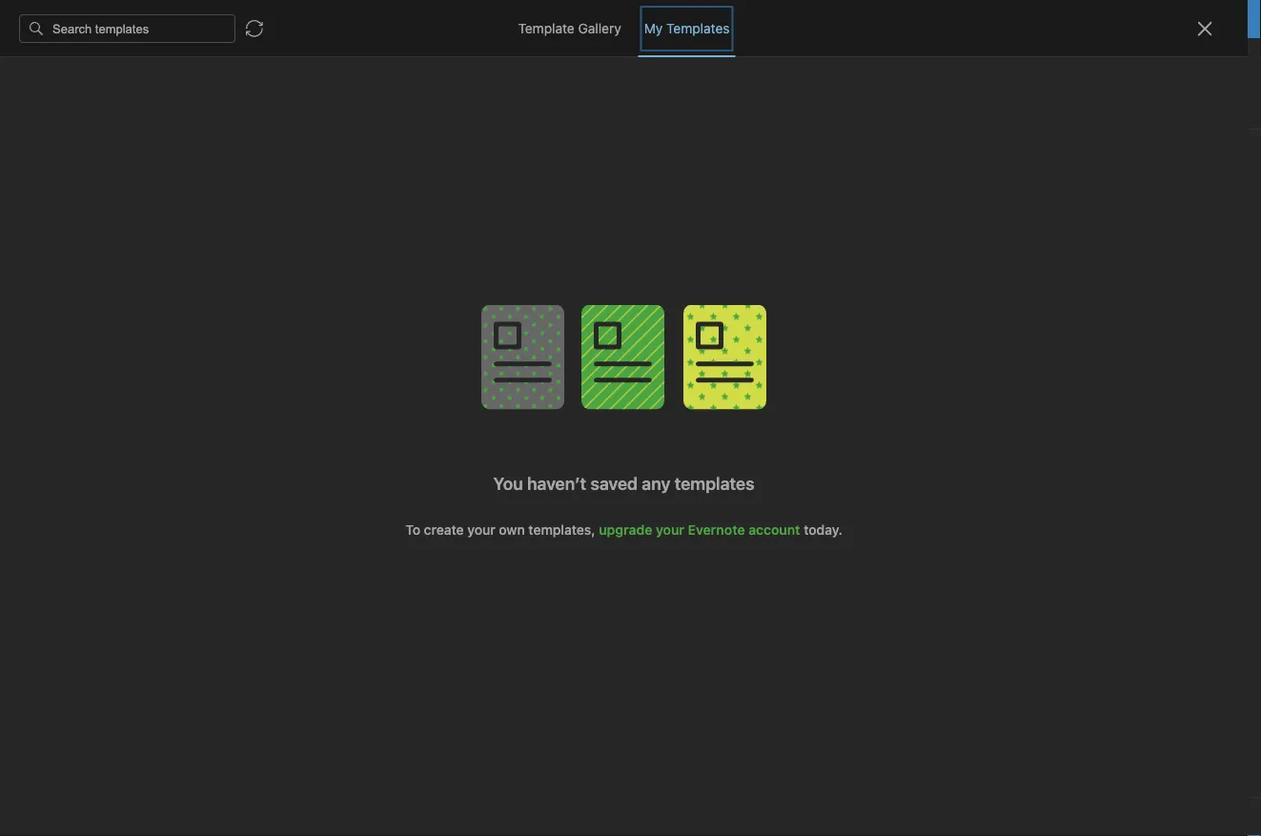 Task type: describe. For each thing, give the bounding box(es) containing it.
only you
[[1080, 54, 1131, 68]]

expand note image
[[605, 50, 628, 72]]

Search text field
[[25, 55, 204, 90]]

a
[[483, 322, 490, 338]]

can
[[348, 416, 371, 432]]

1 horizontal spatial all
[[361, 282, 374, 297]]

wanting
[[254, 302, 302, 317]]

2 do from the left
[[303, 511, 321, 526]]

0 horizontal spatial what
[[254, 396, 286, 412]]

do now do soon for the future
[[254, 511, 442, 526]]

first notebook
[[674, 53, 759, 68]]

do now do soon for the future button
[[229, 473, 578, 587]]

start (and finish) all the books you've been wanting to read and keep your ideas about them all in one place. tip: if you're reading a physical book, take pictu... button
[[229, 244, 578, 358]]

one
[[285, 322, 308, 338]]

pictu...
[[321, 342, 364, 358]]

you
[[1110, 54, 1131, 68]]

take
[[292, 342, 318, 358]]

in
[[271, 322, 282, 338]]

Note Editor text field
[[0, 0, 1261, 836]]

2 well? from the left
[[508, 396, 539, 412]]

1 horizontal spatial what
[[312, 416, 345, 432]]

1 do from the left
[[254, 511, 271, 526]]

0 horizontal spatial all
[[254, 322, 267, 338]]

0 vertical spatial project
[[357, 396, 401, 412]]

1 well? from the left
[[323, 396, 354, 412]]

for
[[358, 511, 378, 526]]

ideas
[[443, 302, 476, 317]]

(and
[[287, 282, 315, 297]]

finish)
[[319, 282, 357, 297]]

the inside start (and finish) all the books you've been wanting to read and keep your ideas about them all in one place. tip: if you're reading a physical book, take pictu...
[[378, 282, 398, 297]]

the inside button
[[382, 511, 402, 526]]

2
[[301, 416, 309, 432]]

you're
[[391, 322, 429, 338]]

evernote
[[455, 11, 511, 27]]

to
[[306, 302, 318, 317]]

go
[[489, 396, 505, 412]]

try
[[431, 11, 452, 27]]

place.
[[312, 322, 349, 338]]

first
[[674, 53, 699, 68]]

free:
[[594, 11, 626, 27]]

soon
[[324, 511, 354, 526]]

cancel
[[814, 11, 856, 27]]

0 vertical spatial all
[[711, 11, 725, 27]]

on?
[[434, 416, 456, 432]]

notebook
[[703, 53, 759, 68]]

been
[[486, 282, 517, 297]]

books
[[401, 282, 439, 297]]

your inside start (and finish) all the books you've been wanting to read and keep your ideas about them all in one place. tip: if you're reading a physical book, take pictu...
[[413, 302, 440, 317]]

share button
[[1146, 46, 1216, 76]]

them
[[519, 302, 550, 317]]

went
[[290, 396, 319, 412]]

now
[[275, 511, 300, 526]]

2 horizontal spatial what
[[414, 396, 446, 412]]



Task type: vqa. For each thing, say whether or not it's contained in the screenshot.
them
yes



Task type: locate. For each thing, give the bounding box(es) containing it.
1 horizontal spatial well?
[[508, 396, 539, 412]]

what right 2
[[312, 416, 345, 432]]

1 horizontal spatial do
[[303, 511, 321, 526]]

do
[[254, 511, 271, 526], [303, 511, 321, 526]]

all up and
[[361, 282, 374, 297]]

about
[[480, 302, 515, 317]]

what left went
[[254, 396, 286, 412]]

well?
[[323, 396, 354, 412], [508, 396, 539, 412]]

1 horizontal spatial your
[[728, 11, 755, 27]]

1 vertical spatial all
[[361, 282, 374, 297]]

1 horizontal spatial project
[[357, 396, 401, 412]]

improve
[[381, 416, 430, 432]]

project left 2
[[254, 416, 297, 432]]

for
[[573, 11, 591, 27]]

2 vertical spatial all
[[254, 322, 267, 338]]

well? right go
[[508, 396, 539, 412]]

settings image
[[194, 15, 217, 38]]

only
[[1080, 54, 1106, 68]]

what went well? project 1 what didn't go well? project 2 what can i improve on? project3 button
[[229, 358, 578, 473]]

what
[[254, 396, 286, 412], [414, 396, 446, 412], [312, 416, 345, 432]]

do left now
[[254, 511, 271, 526]]

reading
[[433, 322, 479, 338]]

your
[[728, 11, 755, 27], [413, 302, 440, 317]]

project up i
[[357, 396, 401, 412]]

the right "for"
[[382, 511, 402, 526]]

sync
[[633, 11, 663, 27]]

start
[[254, 282, 284, 297]]

0 vertical spatial the
[[378, 282, 398, 297]]

project3
[[460, 416, 512, 432]]

personal
[[515, 11, 569, 27]]

read
[[322, 302, 349, 317]]

your down books
[[413, 302, 440, 317]]

all right across
[[711, 11, 725, 27]]

None search field
[[25, 55, 204, 90]]

0 horizontal spatial well?
[[323, 396, 354, 412]]

keep
[[379, 302, 409, 317]]

the
[[378, 282, 398, 297], [382, 511, 402, 526]]

1 vertical spatial project
[[254, 416, 297, 432]]

2 horizontal spatial all
[[711, 11, 725, 27]]

try evernote personal for free: sync across all your devices. cancel anytime.
[[431, 11, 912, 27]]

didn't
[[450, 396, 486, 412]]

what went well? project 1 what didn't go well? project 2 what can i improve on? project3
[[254, 396, 539, 432]]

physical
[[494, 322, 544, 338]]

0 vertical spatial your
[[728, 11, 755, 27]]

start (and finish) all the books you've been wanting to read and keep your ideas about them all in one place. tip: if you're reading a physical book, take pictu...
[[254, 282, 550, 358]]

1 vertical spatial the
[[382, 511, 402, 526]]

well? up can
[[323, 396, 354, 412]]

1 vertical spatial your
[[413, 302, 440, 317]]

if
[[379, 322, 387, 338]]

the up 'keep'
[[378, 282, 398, 297]]

1
[[404, 396, 410, 412]]

future
[[405, 511, 442, 526]]

tip:
[[352, 322, 376, 338]]

0 horizontal spatial project
[[254, 416, 297, 432]]

your left devices.
[[728, 11, 755, 27]]

across
[[667, 11, 707, 27]]

all
[[711, 11, 725, 27], [361, 282, 374, 297], [254, 322, 267, 338]]

0 horizontal spatial do
[[254, 511, 271, 526]]

you've
[[442, 282, 483, 297]]

i
[[374, 416, 378, 432]]

project
[[357, 396, 401, 412], [254, 416, 297, 432]]

book,
[[254, 342, 288, 358]]

what right the 1
[[414, 396, 446, 412]]

note window element
[[0, 0, 1261, 836]]

do right now
[[303, 511, 321, 526]]

anytime.
[[860, 11, 912, 27]]

0 horizontal spatial your
[[413, 302, 440, 317]]

share
[[1162, 53, 1199, 69]]

and
[[353, 302, 376, 317]]

devices.
[[759, 11, 810, 27]]

all left in in the top left of the page
[[254, 322, 267, 338]]

first notebook button
[[650, 48, 766, 74]]



